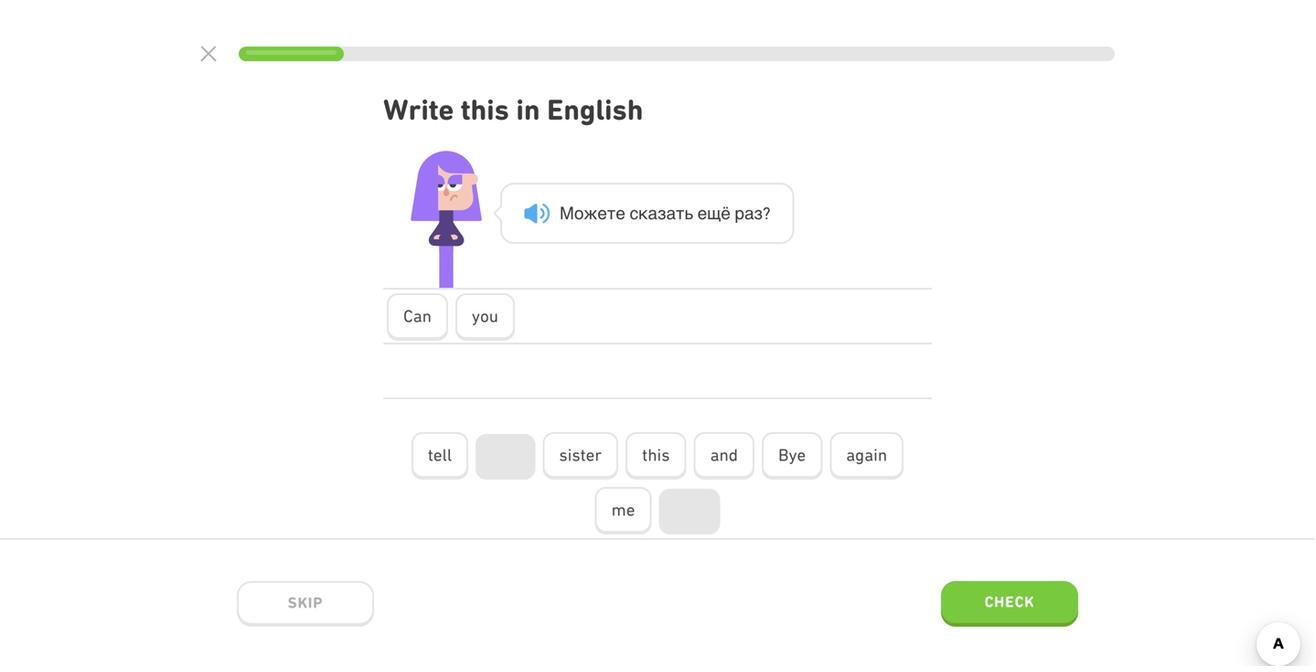Task type: locate. For each thing, give the bounding box(es) containing it.
т
[[607, 203, 616, 223], [676, 203, 685, 223]]

0 horizontal spatial this
[[461, 93, 509, 127]]

1 horizontal spatial this
[[642, 445, 670, 465]]

0 horizontal spatial е
[[597, 203, 607, 223]]

sister button
[[543, 433, 618, 480]]

3 а from the left
[[744, 203, 754, 223]]

1 т from the left
[[607, 203, 616, 223]]

е left с
[[616, 203, 625, 223]]

skip
[[288, 594, 323, 612]]

2 а from the left
[[666, 203, 676, 223]]

а left ?
[[744, 203, 754, 223]]

2 horizontal spatial а
[[744, 203, 754, 223]]

1 а from the left
[[648, 203, 658, 223]]

1 з from the left
[[658, 203, 666, 223]]

0 horizontal spatial а
[[648, 203, 658, 223]]

т right ж
[[607, 203, 616, 223]]

2 е from the left
[[616, 203, 625, 223]]

can button
[[387, 294, 448, 341]]

т left щ
[[676, 203, 685, 223]]

1 horizontal spatial а
[[666, 203, 676, 223]]

з
[[658, 203, 666, 223], [754, 203, 763, 223]]

1 horizontal spatial т
[[676, 203, 685, 223]]

е
[[597, 203, 607, 223], [616, 203, 625, 223], [697, 203, 707, 223]]

1 horizontal spatial з
[[754, 203, 763, 223]]

е right ь
[[697, 203, 707, 223]]

progress bar
[[239, 47, 1115, 61]]

this
[[461, 93, 509, 127], [642, 445, 670, 465]]

с
[[630, 203, 638, 223]]

а
[[648, 203, 658, 223], [666, 203, 676, 223], [744, 203, 754, 223]]

м о ж е т е с к а з а т ь
[[560, 203, 693, 223]]

з right к
[[658, 203, 666, 223]]

skip button
[[237, 582, 374, 627]]

0 horizontal spatial з
[[658, 203, 666, 223]]

ж
[[584, 203, 597, 223]]

this inside button
[[642, 445, 670, 465]]

е right о
[[597, 203, 607, 223]]

write
[[383, 93, 454, 127]]

2 horizontal spatial е
[[697, 203, 707, 223]]

0 horizontal spatial т
[[607, 203, 616, 223]]

1 horizontal spatial е
[[616, 203, 625, 223]]

this left in
[[461, 93, 509, 127]]

this up 'me' button
[[642, 445, 670, 465]]

check
[[985, 593, 1035, 611]]

1 vertical spatial this
[[642, 445, 670, 465]]

write this in english
[[383, 93, 643, 127]]

2 з from the left
[[754, 203, 763, 223]]

а left ь
[[666, 203, 676, 223]]

а right с
[[648, 203, 658, 223]]

tell
[[428, 445, 452, 465]]

з right р
[[754, 203, 763, 223]]

again button
[[830, 433, 904, 480]]



Task type: vqa. For each thing, say whether or not it's contained in the screenshot.
учитель button
no



Task type: describe. For each thing, give the bounding box(es) containing it.
3 е from the left
[[697, 203, 707, 223]]

english
[[547, 93, 643, 127]]

к
[[638, 203, 648, 223]]

me
[[612, 500, 635, 520]]

1 е from the left
[[597, 203, 607, 223]]

?
[[763, 203, 771, 223]]

р
[[735, 203, 744, 223]]

me button
[[595, 488, 652, 535]]

check button
[[941, 582, 1078, 627]]

м
[[560, 203, 574, 223]]

е щ ё р а з ?
[[697, 203, 771, 223]]

0 vertical spatial this
[[461, 93, 509, 127]]

can
[[403, 306, 432, 326]]

ё
[[721, 203, 731, 223]]

ь
[[685, 203, 693, 223]]

sister
[[559, 445, 602, 465]]

and button
[[694, 433, 755, 480]]

and
[[710, 445, 738, 465]]

you button
[[455, 294, 515, 341]]

you
[[472, 306, 498, 326]]

tell button
[[411, 433, 468, 480]]

bye
[[778, 445, 806, 465]]

о
[[574, 203, 584, 223]]

bye button
[[762, 433, 822, 480]]

this button
[[626, 433, 686, 480]]

again
[[846, 445, 887, 465]]

2 т from the left
[[676, 203, 685, 223]]

in
[[516, 93, 540, 127]]

щ
[[707, 203, 721, 223]]



